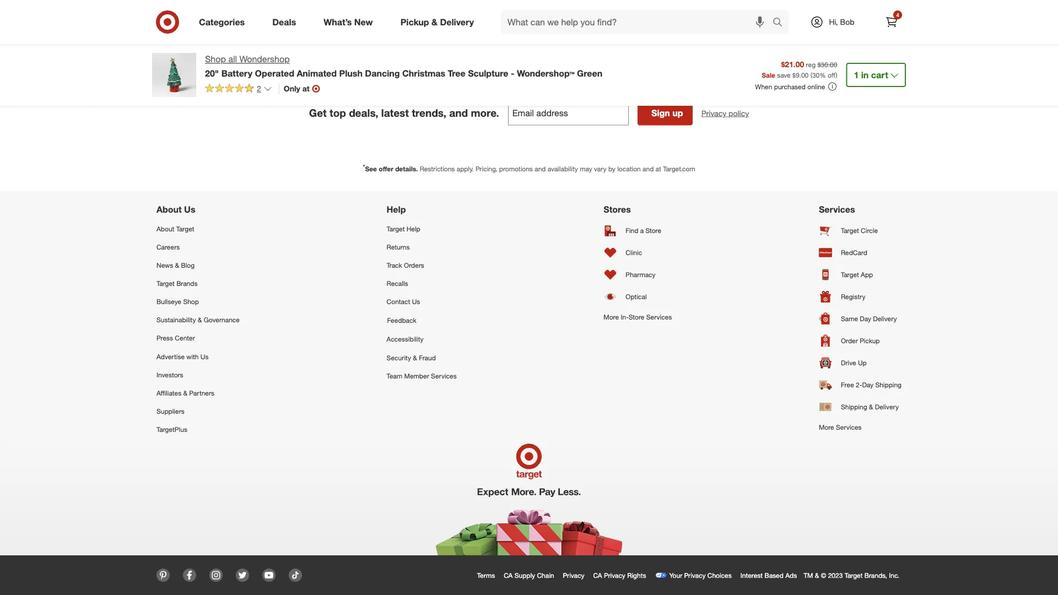 Task type: locate. For each thing, give the bounding box(es) containing it.
about
[[157, 204, 182, 215], [157, 225, 174, 233]]

pickup & delivery
[[401, 17, 474, 27]]

0 horizontal spatial us
[[184, 204, 195, 215]]

2 ca from the left
[[594, 572, 602, 580]]

2 vertical spatial delivery
[[875, 403, 899, 411]]

news & blog link
[[157, 256, 240, 274]]

at left target.com
[[656, 164, 662, 173]]

accessibility link
[[387, 330, 457, 349]]

target for target app
[[841, 271, 859, 279]]

order
[[841, 337, 858, 345]]

0 horizontal spatial shipping
[[841, 403, 868, 411]]

target left 'circle'
[[841, 227, 859, 235]]

interest
[[741, 572, 763, 580]]

& for news
[[175, 261, 179, 269]]

& up christmas
[[432, 17, 438, 27]]

0 horizontal spatial store
[[629, 313, 645, 321]]

0 vertical spatial pickup
[[401, 17, 429, 27]]

0 vertical spatial more
[[604, 313, 619, 321]]

help up "target help"
[[387, 204, 406, 215]]

us up 'about target' link in the top left of the page
[[184, 204, 195, 215]]

1 horizontal spatial more
[[819, 423, 835, 431]]

sustainability & governance link
[[157, 311, 240, 329]]

us right "with"
[[201, 353, 209, 361]]

store for a
[[646, 227, 662, 235]]

0 horizontal spatial help
[[387, 204, 406, 215]]

only
[[284, 84, 300, 93]]

services
[[819, 204, 856, 215], [647, 313, 672, 321], [431, 372, 457, 380], [836, 423, 862, 431]]

& for tm
[[815, 572, 820, 580]]

security & fraud
[[387, 354, 436, 362]]

1 vertical spatial store
[[629, 313, 645, 321]]

& for security
[[413, 354, 417, 362]]

4
[[897, 11, 900, 18]]

about inside 'about target' link
[[157, 225, 174, 233]]

target down news
[[157, 279, 175, 288]]

store right a
[[646, 227, 662, 235]]

redcard link
[[819, 242, 902, 264]]

$
[[793, 71, 796, 79]]

press center
[[157, 334, 195, 343]]

vary
[[594, 164, 607, 173]]

your
[[670, 572, 683, 580]]

at right only
[[303, 84, 310, 93]]

ca for ca supply chain
[[504, 572, 513, 580]]

store down optical link
[[629, 313, 645, 321]]

interest based ads
[[741, 572, 797, 580]]

& left ©
[[815, 572, 820, 580]]

1 horizontal spatial shop
[[205, 54, 226, 65]]

more left the in-
[[604, 313, 619, 321]]

privacy link
[[561, 569, 591, 582]]

us for about us
[[184, 204, 195, 215]]

us
[[184, 204, 195, 215], [412, 298, 420, 306], [201, 353, 209, 361]]

and right location
[[643, 164, 654, 173]]

shop inside shop all wondershop 20" battery operated animated plush dancing christmas tree sculpture - wondershop™ green
[[205, 54, 226, 65]]

day right free
[[863, 381, 874, 389]]

help
[[387, 204, 406, 215], [407, 225, 421, 233]]

& down free 2-day shipping
[[869, 403, 874, 411]]

target left app
[[841, 271, 859, 279]]

investors
[[157, 371, 183, 379]]

shop up 20"
[[205, 54, 226, 65]]

about target link
[[157, 220, 240, 238]]

privacy left rights
[[604, 572, 626, 580]]

dancing
[[365, 68, 400, 78]]

2 vertical spatial us
[[201, 353, 209, 361]]

about up careers
[[157, 225, 174, 233]]

1 horizontal spatial pickup
[[860, 337, 880, 345]]

pickup
[[401, 17, 429, 27], [860, 337, 880, 345]]

delivery up order pickup
[[874, 315, 897, 323]]

green
[[577, 68, 603, 78]]

9.00
[[796, 71, 809, 79]]

target: expect more. pay less. image
[[374, 439, 684, 556]]

partners
[[189, 389, 215, 397]]

0 vertical spatial at
[[303, 84, 310, 93]]

& left blog
[[175, 261, 179, 269]]

and left availability
[[535, 164, 546, 173]]

0 horizontal spatial and
[[450, 107, 468, 119]]

0 vertical spatial about
[[157, 204, 182, 215]]

advertisement region
[[442, 0, 608, 61]]

1 vertical spatial us
[[412, 298, 420, 306]]

more.
[[471, 107, 499, 119]]

2-
[[856, 381, 863, 389]]

0 vertical spatial us
[[184, 204, 195, 215]]

& for shipping
[[869, 403, 874, 411]]

1 horizontal spatial help
[[407, 225, 421, 233]]

more down shipping & delivery link
[[819, 423, 835, 431]]

order pickup
[[841, 337, 880, 345]]

drive up link
[[819, 352, 902, 374]]

services down shipping & delivery link
[[836, 423, 862, 431]]

target up returns
[[387, 225, 405, 233]]

plush
[[339, 68, 363, 78]]

recalls
[[387, 279, 408, 288]]

target inside "link"
[[841, 271, 859, 279]]

shipping up more services link
[[841, 403, 868, 411]]

chain
[[537, 572, 554, 580]]

new
[[354, 17, 373, 27]]

0 vertical spatial shipping
[[876, 381, 902, 389]]

& right the affiliates
[[183, 389, 187, 397]]

investors link
[[157, 366, 240, 384]]

pickup right order
[[860, 337, 880, 345]]

tree
[[448, 68, 466, 78]]

1 horizontal spatial shipping
[[876, 381, 902, 389]]

store inside "link"
[[646, 227, 662, 235]]

categories
[[199, 17, 245, 27]]

delivery down free 2-day shipping
[[875, 403, 899, 411]]

1 ca from the left
[[504, 572, 513, 580]]

image of 20" battery operated animated plush dancing christmas tree sculpture - wondershop™ green image
[[152, 53, 196, 97]]

trends,
[[412, 107, 447, 119]]

may
[[580, 164, 593, 173]]

pickup up shop all wondershop 20" battery operated animated plush dancing christmas tree sculpture - wondershop™ green
[[401, 17, 429, 27]]

news & blog
[[157, 261, 195, 269]]

and left the more.
[[450, 107, 468, 119]]

2 horizontal spatial and
[[643, 164, 654, 173]]

a
[[641, 227, 644, 235]]

find a store link
[[604, 220, 672, 242]]

shop down brands
[[183, 298, 199, 306]]

1 vertical spatial shipping
[[841, 403, 868, 411]]

inc.
[[889, 572, 900, 580]]

about us
[[157, 204, 195, 215]]

1 horizontal spatial store
[[646, 227, 662, 235]]

by
[[609, 164, 616, 173]]

2 about from the top
[[157, 225, 174, 233]]

us right contact
[[412, 298, 420, 306]]

1 horizontal spatial ca
[[594, 572, 602, 580]]

about for about target
[[157, 225, 174, 233]]

all
[[228, 54, 237, 65]]

None text field
[[508, 101, 629, 125]]

find a store
[[626, 227, 662, 235]]

& down bullseye shop link
[[198, 316, 202, 324]]

1 horizontal spatial and
[[535, 164, 546, 173]]

0 horizontal spatial pickup
[[401, 17, 429, 27]]

delivery for pickup & delivery
[[440, 17, 474, 27]]

delivery for shipping & delivery
[[875, 403, 899, 411]]

same
[[841, 315, 859, 323]]

2 horizontal spatial us
[[412, 298, 420, 306]]

policy
[[729, 108, 749, 118]]

delivery for same day delivery
[[874, 315, 897, 323]]

pickup & delivery link
[[391, 10, 488, 34]]

0 vertical spatial day
[[860, 315, 872, 323]]

ca left supply
[[504, 572, 513, 580]]

when
[[756, 82, 773, 91]]

target for target brands
[[157, 279, 175, 288]]

1 horizontal spatial at
[[656, 164, 662, 173]]

delivery up tree
[[440, 17, 474, 27]]

about up about target
[[157, 204, 182, 215]]

help up returns link
[[407, 225, 421, 233]]

up
[[673, 108, 683, 118]]

track orders link
[[387, 256, 457, 274]]

1 vertical spatial shop
[[183, 298, 199, 306]]

privacy policy link
[[702, 108, 749, 119]]

ca right privacy link
[[594, 572, 602, 580]]

brands
[[177, 279, 198, 288]]

1 in cart for 20" battery operated animated plush dancing christmas tree sculpture - wondershop™ green element
[[854, 69, 889, 80]]

0 horizontal spatial more
[[604, 313, 619, 321]]

0 vertical spatial shop
[[205, 54, 226, 65]]

us for contact us
[[412, 298, 420, 306]]

shipping up shipping & delivery at the bottom right
[[876, 381, 902, 389]]

contact us
[[387, 298, 420, 306]]

1 in cart
[[854, 69, 889, 80]]

at
[[303, 84, 310, 93], [656, 164, 662, 173]]

target for target circle
[[841, 227, 859, 235]]

& left fraud
[[413, 354, 417, 362]]

shipping & delivery link
[[819, 396, 902, 418]]

1 about from the top
[[157, 204, 182, 215]]

1 vertical spatial pickup
[[860, 337, 880, 345]]

more
[[604, 313, 619, 321], [819, 423, 835, 431]]

30
[[813, 71, 820, 79]]

wondershop
[[240, 54, 290, 65]]

1 vertical spatial more
[[819, 423, 835, 431]]

1 vertical spatial delivery
[[874, 315, 897, 323]]

optical link
[[604, 286, 672, 308]]

day right same
[[860, 315, 872, 323]]

free 2-day shipping link
[[819, 374, 902, 396]]

$30.00
[[818, 60, 838, 69]]

reg
[[806, 60, 816, 69]]

feedback button
[[387, 311, 457, 330]]

0 horizontal spatial ca
[[504, 572, 513, 580]]

battery
[[221, 68, 253, 78]]

registry
[[841, 293, 866, 301]]

more for more in-store services
[[604, 313, 619, 321]]

security & fraud link
[[387, 349, 457, 367]]

based
[[765, 572, 784, 580]]

0 horizontal spatial shop
[[183, 298, 199, 306]]

up
[[858, 359, 867, 367]]

$21.00 reg $30.00 sale save $ 9.00 ( 30 % off )
[[762, 59, 838, 79]]

0 vertical spatial delivery
[[440, 17, 474, 27]]

0 vertical spatial store
[[646, 227, 662, 235]]

1 vertical spatial about
[[157, 225, 174, 233]]

purchased
[[775, 82, 806, 91]]

privacy left policy
[[702, 108, 727, 118]]

location
[[618, 164, 641, 173]]

1 vertical spatial at
[[656, 164, 662, 173]]



Task type: describe. For each thing, give the bounding box(es) containing it.
$21.00
[[782, 59, 805, 69]]

target.com
[[663, 164, 696, 173]]

clinic
[[626, 249, 642, 257]]

more for more services
[[819, 423, 835, 431]]

wondershop™
[[517, 68, 575, 78]]

ca privacy rights link
[[591, 569, 653, 582]]

(
[[811, 71, 813, 79]]

choices
[[708, 572, 732, 580]]

sculpture
[[468, 68, 509, 78]]

store for in-
[[629, 313, 645, 321]]

supply
[[515, 572, 535, 580]]

orders
[[404, 261, 424, 269]]

contact
[[387, 298, 410, 306]]

promotions
[[499, 164, 533, 173]]

1 vertical spatial day
[[863, 381, 874, 389]]

pricing,
[[476, 164, 498, 173]]

christmas
[[402, 68, 446, 78]]

target app
[[841, 271, 873, 279]]

rights
[[628, 572, 646, 580]]

operated
[[255, 68, 294, 78]]

availability
[[548, 164, 578, 173]]

when purchased online
[[756, 82, 826, 91]]

drive up
[[841, 359, 867, 367]]

brands,
[[865, 572, 888, 580]]

services down fraud
[[431, 372, 457, 380]]

center
[[175, 334, 195, 343]]

0 horizontal spatial at
[[303, 84, 310, 93]]

your privacy choices
[[670, 572, 732, 580]]

& for sustainability
[[198, 316, 202, 324]]

What can we help you find? suggestions appear below search field
[[501, 10, 776, 34]]

)
[[836, 71, 838, 79]]

targetplus
[[157, 426, 187, 434]]

target down about us
[[176, 225, 194, 233]]

bullseye shop link
[[157, 293, 240, 311]]

terms
[[477, 572, 495, 580]]

ca privacy rights
[[594, 572, 646, 580]]

affiliates & partners
[[157, 389, 215, 397]]

apply.
[[457, 164, 474, 173]]

ca for ca privacy rights
[[594, 572, 602, 580]]

sale
[[762, 71, 776, 79]]

* see offer details. restrictions apply. pricing, promotions and availability may vary by location and at target.com
[[363, 163, 696, 173]]

registry link
[[819, 286, 902, 308]]

team member services link
[[387, 367, 457, 385]]

accessibility
[[387, 335, 424, 344]]

at inside * see offer details. restrictions apply. pricing, promotions and availability may vary by location and at target.com
[[656, 164, 662, 173]]

privacy right the chain
[[563, 572, 585, 580]]

target brands
[[157, 279, 198, 288]]

free 2-day shipping
[[841, 381, 902, 389]]

target right 2023
[[845, 572, 863, 580]]

4 link
[[880, 10, 904, 34]]

target brands link
[[157, 274, 240, 293]]

privacy right your
[[685, 572, 706, 580]]

ca supply chain link
[[502, 569, 561, 582]]

suppliers
[[157, 407, 185, 416]]

offer
[[379, 164, 394, 173]]

& for pickup
[[432, 17, 438, 27]]

sustainability & governance
[[157, 316, 240, 324]]

governance
[[204, 316, 240, 324]]

redcard
[[841, 249, 868, 257]]

same day delivery
[[841, 315, 897, 323]]

shop all wondershop 20" battery operated animated plush dancing christmas tree sculpture - wondershop™ green
[[205, 54, 603, 78]]

track
[[387, 261, 402, 269]]

affiliates
[[157, 389, 181, 397]]

optical
[[626, 293, 647, 301]]

pharmacy link
[[604, 264, 672, 286]]

0 vertical spatial help
[[387, 204, 406, 215]]

sign
[[652, 108, 670, 118]]

1 horizontal spatial us
[[201, 353, 209, 361]]

hi,
[[830, 17, 838, 27]]

20"
[[205, 68, 219, 78]]

deals
[[273, 17, 296, 27]]

target circle
[[841, 227, 878, 235]]

1 vertical spatial help
[[407, 225, 421, 233]]

more services
[[819, 423, 862, 431]]

pickup inside "link"
[[860, 337, 880, 345]]

2023
[[829, 572, 843, 580]]

your privacy choices link
[[653, 569, 739, 582]]

*
[[363, 163, 365, 170]]

animated
[[297, 68, 337, 78]]

only at
[[284, 84, 310, 93]]

tm & © 2023 target brands, inc.
[[804, 572, 900, 580]]

see
[[365, 164, 377, 173]]

privacy policy
[[702, 108, 749, 118]]

contact us link
[[387, 293, 457, 311]]

& for affiliates
[[183, 389, 187, 397]]

-
[[511, 68, 515, 78]]

cart
[[872, 69, 889, 80]]

news
[[157, 261, 173, 269]]

services up 'target circle'
[[819, 204, 856, 215]]

target for target help
[[387, 225, 405, 233]]

bullseye shop
[[157, 298, 199, 306]]

details.
[[395, 164, 418, 173]]

advertise with us link
[[157, 348, 240, 366]]

press center link
[[157, 329, 240, 348]]

about for about us
[[157, 204, 182, 215]]

circle
[[861, 227, 878, 235]]

stores
[[604, 204, 631, 215]]

fraud
[[419, 354, 436, 362]]

recalls link
[[387, 274, 457, 293]]

about target
[[157, 225, 194, 233]]

services down optical link
[[647, 313, 672, 321]]

search
[[768, 18, 795, 28]]

app
[[861, 271, 873, 279]]



Task type: vqa. For each thing, say whether or not it's contained in the screenshot.
Add to cart BUTTON
no



